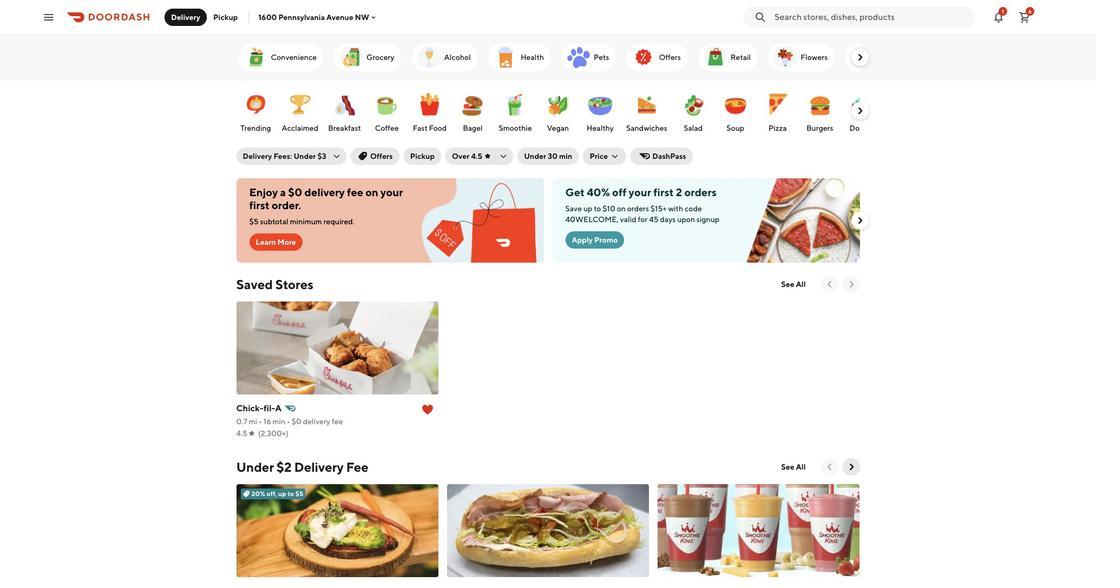 Task type: describe. For each thing, give the bounding box(es) containing it.
2
[[676, 186, 682, 199]]

offers image
[[631, 44, 657, 70]]

days
[[660, 215, 676, 224]]

vegan
[[547, 124, 569, 133]]

get
[[565, 186, 585, 199]]

breakfast
[[328, 124, 361, 133]]

chick-
[[236, 404, 264, 414]]

1
[[1002, 8, 1004, 14]]

promo
[[594, 236, 618, 245]]

grocery
[[366, 53, 394, 62]]

food
[[429, 124, 447, 133]]

trending
[[240, 124, 271, 133]]

20% off, up to $5
[[251, 490, 303, 499]]

4.5 inside button
[[471, 152, 482, 161]]

price button
[[583, 148, 626, 165]]

1 vertical spatial to
[[288, 490, 294, 499]]

retail image
[[703, 44, 728, 70]]

1 vertical spatial delivery
[[303, 418, 330, 427]]

1 items, open order cart image
[[1018, 11, 1031, 24]]

1 horizontal spatial under
[[294, 152, 316, 161]]

flowers
[[801, 53, 828, 62]]

alcohol
[[444, 53, 471, 62]]

health image
[[493, 44, 518, 70]]

fees:
[[274, 152, 292, 161]]

health link
[[488, 43, 550, 71]]

previous button of carousel image for saved stores
[[824, 279, 835, 290]]

avenue
[[326, 13, 353, 21]]

learn
[[256, 238, 276, 247]]

40%
[[587, 186, 610, 199]]

under $2 delivery fee link
[[236, 459, 368, 476]]

orders inside save up to $10 on orders $15+ with code 40welcome, valid for 45 days upon signup
[[627, 205, 649, 213]]

offers button
[[351, 148, 399, 165]]

saved
[[236, 277, 273, 292]]

fee inside enjoy a $0 delivery fee on your first order.
[[347, 186, 363, 199]]

0 vertical spatial pickup button
[[207, 8, 244, 26]]

save up to $10 on orders $15+ with code 40welcome, valid for 45 days upon signup
[[565, 205, 720, 224]]

next button of carousel image for saved stores
[[846, 279, 857, 290]]

previous button of carousel image for under $2 delivery fee
[[824, 462, 835, 473]]

dashpass button
[[631, 148, 693, 165]]

fast food
[[413, 124, 447, 133]]

next button of carousel image for under $2 delivery fee
[[846, 462, 857, 473]]

2 your from the left
[[629, 186, 651, 199]]

pets link
[[561, 43, 616, 71]]

1600 pennsylvania avenue nw
[[258, 13, 369, 21]]

more
[[277, 238, 296, 247]]

1 vertical spatial up
[[278, 490, 286, 499]]

open menu image
[[42, 11, 55, 24]]

coffee
[[375, 124, 399, 133]]

enjoy a $0 delivery fee on your first order.
[[249, 186, 403, 212]]

under for under 30 min
[[524, 152, 546, 161]]

off
[[612, 186, 627, 199]]

pizza
[[769, 124, 787, 133]]

$10
[[603, 205, 615, 213]]

2 next button of carousel image from the top
[[854, 215, 865, 226]]

your inside enjoy a $0 delivery fee on your first order.
[[381, 186, 403, 199]]

2 horizontal spatial delivery
[[294, 460, 344, 475]]

off,
[[267, 490, 277, 499]]

0 vertical spatial $5
[[249, 218, 259, 226]]

sandwiches
[[626, 124, 667, 133]]

apply
[[572, 236, 593, 245]]

convenience link
[[238, 43, 323, 71]]

see all for saved stores
[[781, 280, 806, 289]]

1 vertical spatial min
[[273, 418, 285, 427]]

under $2 delivery fee
[[236, 460, 368, 475]]

0 vertical spatial pickup
[[213, 13, 238, 21]]

retail
[[731, 53, 751, 62]]

signup
[[697, 215, 720, 224]]

min inside button
[[559, 152, 572, 161]]

40welcome,
[[565, 215, 619, 224]]

see all for under $2 delivery fee
[[781, 463, 806, 472]]

on inside save up to $10 on orders $15+ with code 40welcome, valid for 45 days upon signup
[[617, 205, 626, 213]]

over 4.5 button
[[446, 148, 513, 165]]

see for saved stores
[[781, 280, 794, 289]]

1 vertical spatial pickup
[[410, 152, 435, 161]]

health
[[521, 53, 544, 62]]

$5 subtotal minimum required.
[[249, 218, 355, 226]]

alcohol image
[[416, 44, 442, 70]]

flowers link
[[768, 43, 834, 71]]

valid
[[620, 215, 636, 224]]

under 30 min
[[524, 152, 572, 161]]

$3
[[317, 152, 326, 161]]

all for saved stores
[[796, 280, 806, 289]]

16
[[264, 418, 271, 427]]

upon
[[677, 215, 695, 224]]

pennsylvania
[[278, 13, 325, 21]]

enjoy
[[249, 186, 278, 199]]

for
[[638, 215, 648, 224]]

all for under $2 delivery fee
[[796, 463, 806, 472]]

smoothie
[[499, 124, 532, 133]]

1 horizontal spatial offers
[[659, 53, 681, 62]]

1600 pennsylvania avenue nw button
[[258, 13, 378, 21]]

nw
[[355, 13, 369, 21]]

offers link
[[627, 43, 687, 71]]

salad
[[684, 124, 703, 133]]

trending link
[[237, 86, 274, 136]]

get 40% off your first 2 orders
[[565, 186, 717, 199]]

fee
[[346, 460, 368, 475]]

1 horizontal spatial orders
[[684, 186, 717, 199]]

30
[[548, 152, 558, 161]]

a
[[275, 404, 282, 414]]

price
[[590, 152, 608, 161]]



Task type: vqa. For each thing, say whether or not it's contained in the screenshot.
Under $2 Delivery Fee's Under
yes



Task type: locate. For each thing, give the bounding box(es) containing it.
on right $10
[[617, 205, 626, 213]]

0 vertical spatial next button of carousel image
[[854, 52, 865, 63]]

chick-fil-a
[[236, 404, 282, 414]]

1 vertical spatial all
[[796, 463, 806, 472]]

retail link
[[698, 43, 757, 71]]

0 horizontal spatial offers
[[370, 152, 393, 161]]

0 vertical spatial see all link
[[775, 276, 812, 293]]

apply promo button
[[565, 232, 624, 249]]

on down offers button
[[366, 186, 378, 199]]

first
[[654, 186, 674, 199], [249, 199, 270, 212]]

next button of carousel image
[[854, 106, 865, 116], [854, 215, 865, 226]]

burgers
[[807, 124, 833, 133]]

0 horizontal spatial •
[[259, 418, 262, 427]]

under up 20%
[[236, 460, 274, 475]]

0 vertical spatial see
[[781, 280, 794, 289]]

dashpass
[[652, 152, 686, 161]]

up right "off,"
[[278, 490, 286, 499]]

orders up code
[[684, 186, 717, 199]]

0 horizontal spatial delivery
[[171, 13, 200, 21]]

up inside save up to $10 on orders $15+ with code 40welcome, valid for 45 days upon signup
[[583, 205, 592, 213]]

0 horizontal spatial pickup button
[[207, 8, 244, 26]]

1 vertical spatial see
[[781, 463, 794, 472]]

1 vertical spatial $5
[[295, 490, 303, 499]]

1 vertical spatial 4.5
[[236, 430, 247, 438]]

0 horizontal spatial orders
[[627, 205, 649, 213]]

fee up required.
[[347, 186, 363, 199]]

0 vertical spatial orders
[[684, 186, 717, 199]]

see all link for under $2 delivery fee
[[775, 459, 812, 476]]

to inside save up to $10 on orders $15+ with code 40welcome, valid for 45 days upon signup
[[594, 205, 601, 213]]

0 vertical spatial next button of carousel image
[[854, 106, 865, 116]]

1 vertical spatial pickup button
[[404, 148, 441, 165]]

• left $​0
[[287, 418, 290, 427]]

minimum
[[290, 218, 322, 226]]

1 your from the left
[[381, 186, 403, 199]]

0 vertical spatial up
[[583, 205, 592, 213]]

healthy
[[587, 124, 614, 133]]

with
[[668, 205, 683, 213]]

2 vertical spatial next button of carousel image
[[846, 462, 857, 473]]

over
[[452, 152, 470, 161]]

convenience image
[[243, 44, 269, 70]]

0.7
[[236, 418, 247, 427]]

pickup down fast
[[410, 152, 435, 161]]

to left $10
[[594, 205, 601, 213]]

pickup right delivery button on the top left
[[213, 13, 238, 21]]

2 see all from the top
[[781, 463, 806, 472]]

learn more
[[256, 238, 296, 247]]

Store search: begin typing to search for stores available on DoorDash text field
[[775, 11, 968, 23]]

first left the 2
[[654, 186, 674, 199]]

order.
[[272, 199, 301, 212]]

1 horizontal spatial pickup button
[[404, 148, 441, 165]]

$​0
[[292, 418, 301, 427]]

1 horizontal spatial your
[[629, 186, 651, 199]]

1 vertical spatial see all
[[781, 463, 806, 472]]

1 all from the top
[[796, 280, 806, 289]]

delivery for delivery fees: under $3
[[243, 152, 272, 161]]

delivery inside button
[[171, 13, 200, 21]]

donuts
[[850, 124, 875, 133]]

0 horizontal spatial on
[[366, 186, 378, 199]]

delivery button
[[165, 8, 207, 26]]

pickup button down fast
[[404, 148, 441, 165]]

0 horizontal spatial to
[[288, 490, 294, 499]]

2 all from the top
[[796, 463, 806, 472]]

1 vertical spatial first
[[249, 199, 270, 212]]

your right off
[[629, 186, 651, 199]]

1 vertical spatial offers
[[370, 152, 393, 161]]

alcohol link
[[412, 43, 477, 71]]

1 horizontal spatial first
[[654, 186, 674, 199]]

0 vertical spatial on
[[366, 186, 378, 199]]

1 horizontal spatial fee
[[347, 186, 363, 199]]

min right 16
[[273, 418, 285, 427]]

pickup button left 1600
[[207, 8, 244, 26]]

$5 left the subtotal
[[249, 218, 259, 226]]

required.
[[324, 218, 355, 226]]

0 vertical spatial min
[[559, 152, 572, 161]]

next button of carousel image
[[854, 52, 865, 63], [846, 279, 857, 290], [846, 462, 857, 473]]

flowers image
[[773, 44, 799, 70]]

$2
[[277, 460, 292, 475]]

delivery fees: under $3
[[243, 152, 326, 161]]

$15+
[[651, 205, 667, 213]]

delivery for delivery
[[171, 13, 200, 21]]

0 vertical spatial offers
[[659, 53, 681, 62]]

1 horizontal spatial delivery
[[243, 152, 272, 161]]

delivery
[[171, 13, 200, 21], [243, 152, 272, 161], [294, 460, 344, 475]]

0 vertical spatial previous button of carousel image
[[824, 279, 835, 290]]

4.5
[[471, 152, 482, 161], [236, 430, 247, 438]]

1 vertical spatial see all link
[[775, 459, 812, 476]]

1 horizontal spatial up
[[583, 205, 592, 213]]

soup
[[727, 124, 744, 133]]

0 horizontal spatial pickup
[[213, 13, 238, 21]]

offers inside button
[[370, 152, 393, 161]]

$0
[[288, 186, 302, 199]]

orders up for
[[627, 205, 649, 213]]

1 vertical spatial previous button of carousel image
[[824, 462, 835, 473]]

1 vertical spatial delivery
[[243, 152, 272, 161]]

saved stores link
[[236, 276, 313, 293]]

offers
[[659, 53, 681, 62], [370, 152, 393, 161]]

offers down coffee on the top left of the page
[[370, 152, 393, 161]]

1 previous button of carousel image from the top
[[824, 279, 835, 290]]

grocery image
[[338, 44, 364, 70]]

1 vertical spatial fee
[[332, 418, 343, 427]]

0 vertical spatial delivery
[[305, 186, 345, 199]]

1 see all link from the top
[[775, 276, 812, 293]]

1 horizontal spatial $5
[[295, 490, 303, 499]]

fast
[[413, 124, 427, 133]]

click to remove this store from your saved list image
[[421, 404, 434, 417]]

1 vertical spatial next button of carousel image
[[854, 215, 865, 226]]

2 • from the left
[[287, 418, 290, 427]]

4.5 right over
[[471, 152, 482, 161]]

min right 30 at the top of page
[[559, 152, 572, 161]]

1 vertical spatial orders
[[627, 205, 649, 213]]

0 horizontal spatial your
[[381, 186, 403, 199]]

code
[[685, 205, 702, 213]]

mi
[[249, 418, 257, 427]]

1 horizontal spatial to
[[594, 205, 601, 213]]

pets image
[[566, 44, 592, 70]]

a
[[280, 186, 286, 199]]

first down "enjoy"
[[249, 199, 270, 212]]

0 vertical spatial to
[[594, 205, 601, 213]]

2 horizontal spatial under
[[524, 152, 546, 161]]

saved stores
[[236, 277, 313, 292]]

delivery right $​0
[[303, 418, 330, 427]]

0 horizontal spatial up
[[278, 490, 286, 499]]

• left 16
[[259, 418, 262, 427]]

1 horizontal spatial •
[[287, 418, 290, 427]]

over 4.5
[[452, 152, 482, 161]]

convenience
[[271, 53, 317, 62]]

2 see from the top
[[781, 463, 794, 472]]

see for under $2 delivery fee
[[781, 463, 794, 472]]

2 vertical spatial delivery
[[294, 460, 344, 475]]

0 horizontal spatial 4.5
[[236, 430, 247, 438]]

2 previous button of carousel image from the top
[[824, 462, 835, 473]]

1 horizontal spatial pickup
[[410, 152, 435, 161]]

0 vertical spatial fee
[[347, 186, 363, 199]]

delivery inside enjoy a $0 delivery fee on your first order.
[[305, 186, 345, 199]]

1 next button of carousel image from the top
[[854, 106, 865, 116]]

delivery right $0
[[305, 186, 345, 199]]

0 vertical spatial see all
[[781, 280, 806, 289]]

orders
[[684, 186, 717, 199], [627, 205, 649, 213]]

under for under $2 delivery fee
[[236, 460, 274, 475]]

0 horizontal spatial under
[[236, 460, 274, 475]]

learn more button
[[249, 234, 303, 251]]

4.5 down "0.7"
[[236, 430, 247, 438]]

1 vertical spatial on
[[617, 205, 626, 213]]

grocery link
[[334, 43, 401, 71]]

1 horizontal spatial 4.5
[[471, 152, 482, 161]]

1600
[[258, 13, 277, 21]]

1 • from the left
[[259, 418, 262, 427]]

first inside enjoy a $0 delivery fee on your first order.
[[249, 199, 270, 212]]

under inside button
[[524, 152, 546, 161]]

see all link for saved stores
[[775, 276, 812, 293]]

1 see from the top
[[781, 280, 794, 289]]

0 horizontal spatial fee
[[332, 418, 343, 427]]

(2,300+)
[[258, 430, 289, 438]]

6 button
[[1014, 6, 1036, 28]]

fee right $​0
[[332, 418, 343, 427]]

0 vertical spatial first
[[654, 186, 674, 199]]

1 horizontal spatial min
[[559, 152, 572, 161]]

acclaimed
[[282, 124, 318, 133]]

on inside enjoy a $0 delivery fee on your first order.
[[366, 186, 378, 199]]

notification bell image
[[992, 11, 1005, 24]]

to right "off,"
[[288, 490, 294, 499]]

offers right offers image
[[659, 53, 681, 62]]

catering image
[[849, 44, 875, 70]]

pickup
[[213, 13, 238, 21], [410, 152, 435, 161]]

0 horizontal spatial first
[[249, 199, 270, 212]]

fil-
[[264, 404, 275, 414]]

under left 30 at the top of page
[[524, 152, 546, 161]]

1 vertical spatial next button of carousel image
[[846, 279, 857, 290]]

fee
[[347, 186, 363, 199], [332, 418, 343, 427]]

stores
[[275, 277, 313, 292]]

under 30 min button
[[518, 148, 579, 165]]

apply promo
[[572, 236, 618, 245]]

up
[[583, 205, 592, 213], [278, 490, 286, 499]]

0 vertical spatial all
[[796, 280, 806, 289]]

0 vertical spatial 4.5
[[471, 152, 482, 161]]

0 horizontal spatial min
[[273, 418, 285, 427]]

bagel
[[463, 124, 483, 133]]

20%
[[251, 490, 265, 499]]

6
[[1028, 8, 1032, 14]]

0 vertical spatial delivery
[[171, 13, 200, 21]]

up up 40welcome, at the right top of the page
[[583, 205, 592, 213]]

previous button of carousel image
[[824, 279, 835, 290], [824, 462, 835, 473]]

your down offers button
[[381, 186, 403, 199]]

1 horizontal spatial on
[[617, 205, 626, 213]]

2 see all link from the top
[[775, 459, 812, 476]]

your
[[381, 186, 403, 199], [629, 186, 651, 199]]

1 see all from the top
[[781, 280, 806, 289]]

45
[[649, 215, 658, 224]]

0 horizontal spatial $5
[[249, 218, 259, 226]]

$5 down under $2 delivery fee link
[[295, 490, 303, 499]]

acclaimed link
[[280, 86, 321, 136]]

to
[[594, 205, 601, 213], [288, 490, 294, 499]]

under left $3
[[294, 152, 316, 161]]

0.7 mi • 16 min • $​0 delivery fee
[[236, 418, 343, 427]]



